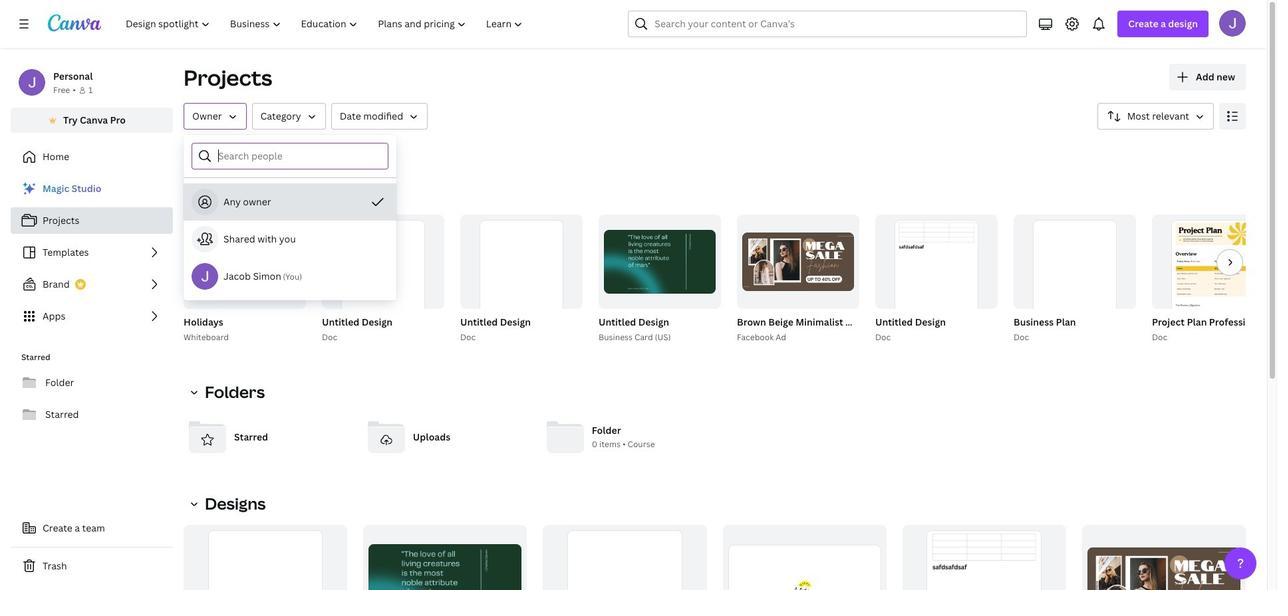 Task type: locate. For each thing, give the bounding box(es) containing it.
2 option from the top
[[184, 221, 397, 258]]

None search field
[[628, 11, 1028, 37]]

Owner button
[[184, 103, 247, 130]]

Date modified button
[[331, 103, 428, 130]]

list
[[11, 176, 173, 330]]

Category button
[[252, 103, 326, 130]]

option
[[184, 184, 397, 221], [184, 221, 397, 258], [184, 258, 397, 295]]

Search people search field
[[218, 144, 380, 169]]

group
[[181, 215, 306, 345], [319, 215, 444, 345], [322, 215, 444, 339], [458, 215, 583, 345], [460, 215, 583, 339], [596, 215, 721, 345], [599, 215, 721, 309], [735, 215, 989, 345], [737, 215, 860, 309], [873, 215, 998, 345], [1011, 215, 1136, 345], [1014, 215, 1136, 339], [1150, 215, 1277, 345], [1152, 215, 1275, 339], [184, 526, 347, 591], [363, 526, 527, 591], [543, 526, 707, 591], [723, 526, 887, 591], [903, 526, 1066, 591], [1082, 526, 1246, 591]]

list box
[[184, 184, 397, 295]]

Search search field
[[655, 11, 1001, 37]]

jacob simon image
[[1220, 10, 1246, 37]]

1 option from the top
[[184, 184, 397, 221]]



Task type: describe. For each thing, give the bounding box(es) containing it.
top level navigation element
[[117, 11, 535, 37]]

Sort by button
[[1098, 103, 1214, 130]]

3 option from the top
[[184, 258, 397, 295]]



Task type: vqa. For each thing, say whether or not it's contained in the screenshot.
MM/DD/YYYY at the bottom
no



